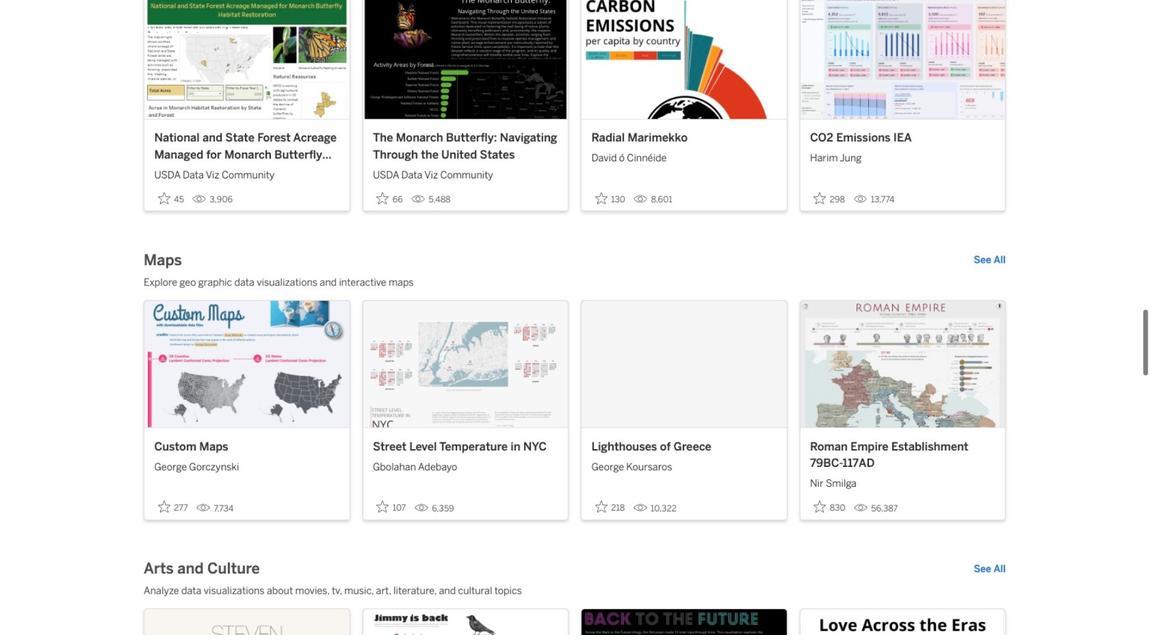 Task type: describe. For each thing, give the bounding box(es) containing it.
add favorite image
[[377, 192, 389, 204]]

arts and culture heading
[[144, 560, 260, 580]]



Task type: locate. For each thing, give the bounding box(es) containing it.
workbook thumbnail image
[[144, 0, 349, 119], [363, 0, 568, 119], [582, 0, 787, 119], [800, 0, 1005, 119], [144, 301, 349, 428], [363, 301, 568, 428], [582, 301, 787, 428], [800, 301, 1005, 428], [144, 610, 349, 636], [582, 610, 787, 636]]

see all maps element
[[974, 253, 1006, 268]]

Add Favorite button
[[154, 188, 188, 208], [373, 188, 407, 208], [591, 188, 629, 208], [810, 188, 849, 208], [154, 498, 192, 517], [373, 498, 410, 517], [591, 498, 629, 517], [810, 498, 849, 517]]

analyze data visualizations about movies, tv, music, art, literature, and cultural topics element
[[144, 585, 1006, 599]]

add favorite image
[[158, 192, 170, 204], [595, 192, 607, 204], [814, 192, 826, 204], [158, 501, 170, 514], [377, 501, 389, 514], [595, 501, 607, 514], [814, 501, 826, 514]]

explore geo graphic data visualizations and interactive maps element
[[144, 276, 1006, 290]]

maps heading
[[144, 251, 182, 271]]

see all arts and culture element
[[974, 562, 1006, 577]]



Task type: vqa. For each thing, say whether or not it's contained in the screenshot.
add favorite button
yes



